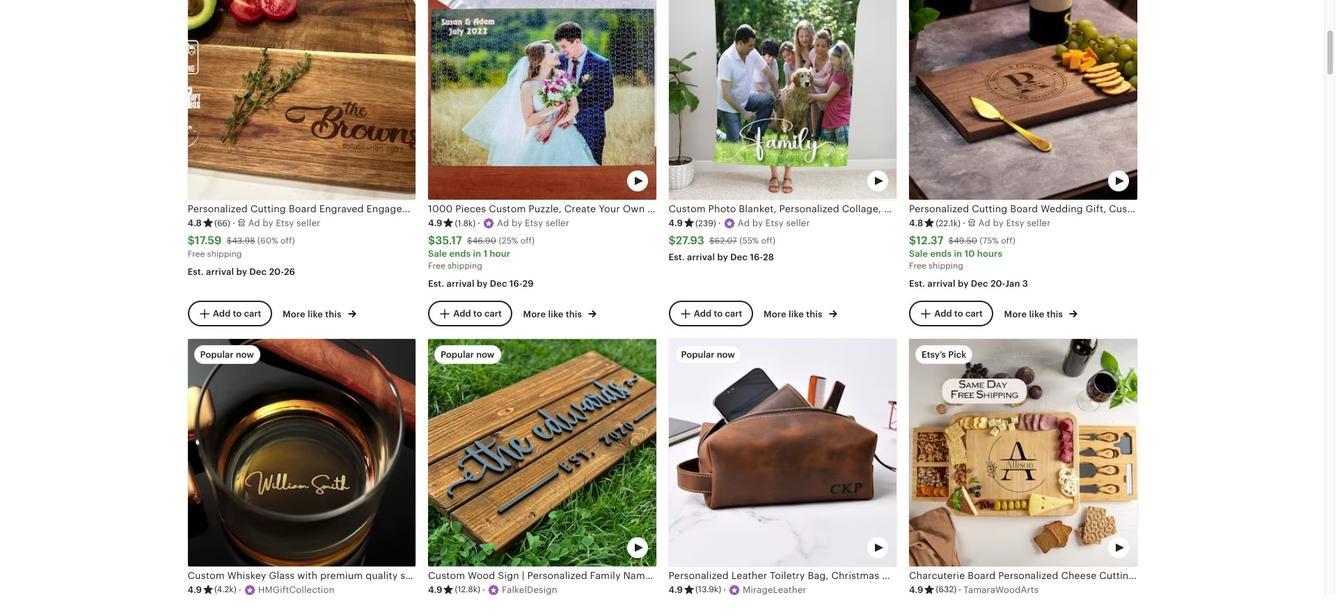 Task type: describe. For each thing, give the bounding box(es) containing it.
shipping inside $ 17.59 $ 43.98 (60% off) free shipping
[[207, 249, 242, 259]]

1 puzzle, from the left
[[529, 203, 562, 215]]

dec for 35.17
[[490, 278, 507, 289]]

add for 12.37
[[934, 308, 952, 318]]

engraved
[[319, 203, 364, 215]]

product video element for (13.9k)
[[669, 339, 897, 567]]

$ left 43.98
[[188, 234, 195, 247]]

shipping for 35.17
[[448, 261, 482, 271]]

gift
[[511, 203, 528, 215]]

arrival for 12.37
[[928, 278, 956, 289]]

$ 35.17 $ 46.90 (25% off) sale ends in 1 hour free shipping
[[428, 234, 535, 271]]

1000 pieces custom puzzle, create your own photo puzzle, personalized puzzle image
[[428, 0, 656, 200]]

charcuterie board personalized cheese cutting board wedding gift for couples, anniversary gift housewarming gift new home kitchen decor gift image
[[909, 339, 1137, 567]]

own
[[623, 203, 645, 215]]

free inside $ 17.59 $ 43.98 (60% off) free shipping
[[188, 249, 205, 259]]

board
[[289, 203, 317, 215]]

4.9 for (4.2k)
[[188, 584, 202, 595]]

free for 12.37
[[909, 261, 926, 271]]

est. for 17.59
[[188, 266, 204, 277]]

1000
[[428, 203, 453, 215]]

more like this link for 12.37
[[1004, 306, 1078, 321]]

27.93
[[676, 234, 704, 247]]

product video element for (12.8k)
[[428, 339, 656, 567]]

by for 17.59
[[236, 266, 247, 277]]

warming
[[562, 203, 604, 215]]

cart for 17.59
[[244, 308, 261, 318]]

4.9 for (1.8k)
[[428, 218, 442, 228]]

· for (239)
[[718, 218, 721, 228]]

est. for 35.17
[[428, 278, 444, 289]]

custom wood sign | personalized family name sign | last name pallet sign | wedding gift | home wall decor | anniversary gift image
[[428, 339, 656, 567]]

1 popular from the left
[[200, 349, 234, 360]]

shipping for 12.37
[[929, 261, 963, 271]]

like for 17.59
[[308, 309, 323, 319]]

jan
[[1005, 278, 1020, 289]]

28
[[763, 252, 774, 263]]

sale for 35.17
[[428, 249, 447, 259]]

ends for 12.37
[[930, 249, 952, 259]]

add to cart button for 12.37
[[909, 301, 993, 326]]

(13.9k)
[[695, 585, 721, 595]]

pick
[[948, 349, 967, 360]]

popular now for (12.8k)
[[441, 349, 495, 360]]

wedding
[[466, 203, 508, 215]]

by for 12.37
[[958, 278, 969, 289]]

16- inside $ 27.93 $ 62.07 (55% off) est. arrival by dec 16-28
[[750, 252, 763, 263]]

· for (632)
[[959, 584, 962, 595]]

(55%
[[739, 236, 759, 245]]

(4.2k)
[[214, 585, 236, 595]]

43.98
[[232, 236, 255, 245]]

now for (13.9k)
[[717, 349, 735, 360]]

off) for 12.37
[[1001, 236, 1016, 245]]

product video element for (22.1k)
[[909, 0, 1137, 200]]

(12.8k)
[[455, 585, 480, 595]]

free for 35.17
[[428, 261, 445, 271]]

46.90
[[472, 236, 496, 245]]

in for 35.17
[[473, 249, 481, 259]]

etsy's pick
[[922, 349, 967, 360]]

3 this from the left
[[806, 309, 823, 319]]

add to cart button for 35.17
[[428, 301, 512, 326]]

4.8 for 12.37
[[909, 218, 923, 228]]

off) for 17.59
[[281, 236, 295, 245]]

2 personalized from the left
[[714, 203, 774, 215]]

add to cart for 17.59
[[213, 308, 261, 318]]

sale for 12.37
[[909, 249, 928, 259]]

26
[[284, 266, 295, 277]]

unique
[[429, 203, 463, 215]]

your
[[599, 203, 620, 215]]

$ 27.93 $ 62.07 (55% off) est. arrival by dec 16-28
[[669, 234, 776, 263]]

est. arrival by dec 16-29
[[428, 278, 534, 289]]

custom photo blanket, personalized collage, minky sherpa blanket, christmas gift, family blanket, mothers day gift, home decor, image
[[669, 0, 897, 200]]

4.9 for (12.8k)
[[428, 584, 442, 595]]

ends for 35.17
[[449, 249, 471, 259]]

3 like from the left
[[789, 309, 804, 319]]

12.37
[[916, 234, 944, 247]]

add to cart for 12.37
[[934, 308, 983, 318]]

est. arrival by dec 20-26
[[188, 266, 295, 277]]

1 personalized from the left
[[188, 203, 248, 215]]

20- for 12.37
[[991, 278, 1005, 289]]

this for 17.59
[[325, 309, 342, 319]]

(60%
[[257, 236, 278, 245]]

(1.8k)
[[455, 218, 476, 228]]

add to cart button for 17.59
[[188, 301, 272, 326]]

49.50
[[954, 236, 977, 245]]

popular now for (13.9k)
[[681, 349, 735, 360]]

to for 17.59
[[233, 308, 242, 318]]

est. for 12.37
[[909, 278, 925, 289]]

cart for 35.17
[[484, 308, 502, 318]]

more like this link for 17.59
[[283, 306, 356, 321]]

more like this for 35.17
[[523, 309, 584, 319]]

(22.1k)
[[936, 218, 961, 228]]

4.9 for (632)
[[909, 584, 923, 595]]



Task type: vqa. For each thing, say whether or not it's contained in the screenshot.
Popular
yes



Task type: locate. For each thing, give the bounding box(es) containing it.
1 more from the left
[[283, 309, 305, 319]]

1 horizontal spatial now
[[476, 349, 495, 360]]

dec
[[730, 252, 748, 263], [249, 266, 267, 277], [490, 278, 507, 289], [971, 278, 988, 289]]

ends down 12.37
[[930, 249, 952, 259]]

personalized
[[188, 203, 248, 215], [714, 203, 774, 215]]

1 horizontal spatial in
[[954, 249, 962, 259]]

4 add to cart button from the left
[[909, 301, 993, 326]]

3 more like this from the left
[[764, 309, 825, 319]]

$ down (66)
[[227, 236, 232, 245]]

add down est. arrival by dec 20-26
[[213, 308, 231, 318]]

puzzle,
[[529, 203, 562, 215], [678, 203, 711, 215]]

1 more like this link from the left
[[283, 306, 356, 321]]

4.8
[[188, 218, 202, 228], [909, 218, 923, 228]]

· right (66)
[[232, 218, 235, 228]]

arrival down $ 35.17 $ 46.90 (25% off) sale ends in 1 hour free shipping
[[447, 278, 475, 289]]

1 this from the left
[[325, 309, 342, 319]]

now
[[236, 349, 254, 360], [476, 349, 495, 360], [717, 349, 735, 360]]

more like this link
[[283, 306, 356, 321], [523, 306, 597, 321], [764, 306, 837, 321], [1004, 306, 1078, 321]]

1000 pieces custom puzzle, create your own photo puzzle, personalized puzzle
[[428, 203, 807, 215]]

more like this link down 3
[[1004, 306, 1078, 321]]

· for (66)
[[232, 218, 235, 228]]

1 off) from the left
[[281, 236, 295, 245]]

2 add from the left
[[453, 308, 471, 318]]

2 horizontal spatial popular
[[681, 349, 715, 360]]

3 now from the left
[[717, 349, 735, 360]]

more like this down 3
[[1004, 309, 1065, 319]]

· right (12.8k)
[[482, 584, 485, 595]]

more like this down 29
[[523, 309, 584, 319]]

etsy's
[[922, 349, 946, 360]]

0 horizontal spatial 4.8
[[188, 218, 202, 228]]

2 add to cart from the left
[[453, 308, 502, 318]]

personalized cutting board engraved engagement unique wedding gift home warming present
[[188, 203, 643, 215]]

to for 35.17
[[473, 308, 482, 318]]

est. arrival by dec 20-jan 3
[[909, 278, 1028, 289]]

0 vertical spatial 16-
[[750, 252, 763, 263]]

add to cart down est. arrival by dec 20-26
[[213, 308, 261, 318]]

more
[[283, 309, 305, 319], [523, 309, 546, 319], [764, 309, 786, 319], [1004, 309, 1027, 319]]

0 horizontal spatial popular now
[[200, 349, 254, 360]]

2 horizontal spatial free
[[909, 261, 926, 271]]

0 vertical spatial 20-
[[269, 266, 284, 277]]

personalized cutting board engraved engagement unique wedding gift home warming present image
[[188, 0, 416, 200]]

add to cart down 'est. arrival by dec 20-jan 3'
[[934, 308, 983, 318]]

est.
[[669, 252, 685, 263], [188, 266, 204, 277], [428, 278, 444, 289], [909, 278, 925, 289]]

4.9 down 1000
[[428, 218, 442, 228]]

ends
[[449, 249, 471, 259], [930, 249, 952, 259]]

sale down "35.17"
[[428, 249, 447, 259]]

add for 27.93
[[694, 308, 712, 318]]

· for (13.9k)
[[723, 584, 726, 595]]

now for (12.8k)
[[476, 349, 495, 360]]

off) inside "$ 12.37 $ 49.50 (75% off) sale ends in 10 hours free shipping"
[[1001, 236, 1016, 245]]

· right (632)
[[959, 584, 962, 595]]

more like this for 17.59
[[283, 309, 344, 319]]

to down $ 27.93 $ 62.07 (55% off) est. arrival by dec 16-28
[[714, 308, 723, 318]]

4 add to cart from the left
[[934, 308, 983, 318]]

product video element
[[428, 0, 656, 200], [669, 0, 897, 200], [909, 0, 1137, 200], [428, 339, 656, 567], [669, 339, 897, 567], [909, 339, 1137, 567]]

like for 12.37
[[1029, 309, 1045, 319]]

2 to from the left
[[473, 308, 482, 318]]

1 more like this from the left
[[283, 309, 344, 319]]

0 horizontal spatial personalized
[[188, 203, 248, 215]]

3 add to cart from the left
[[694, 308, 742, 318]]

off) right (25% in the left top of the page
[[520, 236, 535, 245]]

est. inside $ 27.93 $ 62.07 (55% off) est. arrival by dec 16-28
[[669, 252, 685, 263]]

2 popular from the left
[[441, 349, 474, 360]]

more down 28 on the top of the page
[[764, 309, 786, 319]]

free down 17.59
[[188, 249, 205, 259]]

· right (1.8k) on the top of the page
[[478, 218, 480, 228]]

shipping up 'est. arrival by dec 20-jan 3'
[[929, 261, 963, 271]]

1 add to cart from the left
[[213, 308, 261, 318]]

1 to from the left
[[233, 308, 242, 318]]

by down 1
[[477, 278, 488, 289]]

arrival for 35.17
[[447, 278, 475, 289]]

shipping up the est. arrival by dec 16-29 at the top left of the page
[[448, 261, 482, 271]]

4.9 down photo
[[669, 218, 683, 228]]

home
[[531, 203, 559, 215]]

cutting
[[250, 203, 286, 215]]

in
[[473, 249, 481, 259], [954, 249, 962, 259]]

add to cart
[[213, 308, 261, 318], [453, 308, 502, 318], [694, 308, 742, 318], [934, 308, 983, 318]]

0 horizontal spatial 16-
[[510, 278, 523, 289]]

20- for 17.59
[[269, 266, 284, 277]]

· for (1.8k)
[[478, 218, 480, 228]]

4.8 up 12.37
[[909, 218, 923, 228]]

dec down (55%
[[730, 252, 748, 263]]

create
[[564, 203, 596, 215]]

1 add from the left
[[213, 308, 231, 318]]

sale
[[428, 249, 447, 259], [909, 249, 928, 259]]

popular for (13.9k)
[[681, 349, 715, 360]]

20- left 3
[[991, 278, 1005, 289]]

1 horizontal spatial popular now
[[441, 349, 495, 360]]

popular now
[[200, 349, 254, 360], [441, 349, 495, 360], [681, 349, 735, 360]]

2 popular now from the left
[[441, 349, 495, 360]]

$ down 1000
[[428, 234, 435, 247]]

more like this link for 35.17
[[523, 306, 597, 321]]

add to cart for 27.93
[[694, 308, 742, 318]]

dec left 29
[[490, 278, 507, 289]]

off) for 35.17
[[520, 236, 535, 245]]

add to cart button down $ 27.93 $ 62.07 (55% off) est. arrival by dec 16-28
[[669, 301, 753, 326]]

4.9 left (4.2k)
[[188, 584, 202, 595]]

to
[[233, 308, 242, 318], [473, 308, 482, 318], [714, 308, 723, 318], [954, 308, 963, 318]]

· for (12.8k)
[[482, 584, 485, 595]]

in inside "$ 12.37 $ 49.50 (75% off) sale ends in 10 hours free shipping"
[[954, 249, 962, 259]]

personalized up (66)
[[188, 203, 248, 215]]

est. down 27.93
[[669, 252, 685, 263]]

62.07
[[715, 236, 737, 245]]

add down the est. arrival by dec 16-29 at the top left of the page
[[453, 308, 471, 318]]

arrival for 17.59
[[206, 266, 234, 277]]

cart for 27.93
[[725, 308, 742, 318]]

puzzle
[[777, 203, 807, 215]]

off)
[[281, 236, 295, 245], [520, 236, 535, 245], [761, 236, 776, 245], [1001, 236, 1016, 245]]

more for 12.37
[[1004, 309, 1027, 319]]

0 horizontal spatial in
[[473, 249, 481, 259]]

add to cart for 35.17
[[453, 308, 502, 318]]

more like this
[[283, 309, 344, 319], [523, 309, 584, 319], [764, 309, 825, 319], [1004, 309, 1065, 319]]

product video element for (632)
[[909, 339, 1137, 567]]

to down est. arrival by dec 20-26
[[233, 308, 242, 318]]

cart down 'est. arrival by dec 20-jan 3'
[[965, 308, 983, 318]]

more like this link down 28 on the top of the page
[[764, 306, 837, 321]]

20- down (60%
[[269, 266, 284, 277]]

more like this down 26
[[283, 309, 344, 319]]

(75%
[[980, 236, 999, 245]]

4.9 left (13.9k)
[[669, 584, 683, 595]]

0 horizontal spatial shipping
[[207, 249, 242, 259]]

add down 'est. arrival by dec 20-jan 3'
[[934, 308, 952, 318]]

10
[[965, 249, 975, 259]]

1 horizontal spatial 20-
[[991, 278, 1005, 289]]

3 off) from the left
[[761, 236, 776, 245]]

off) right (60%
[[281, 236, 295, 245]]

· right (13.9k)
[[723, 584, 726, 595]]

1 ends from the left
[[449, 249, 471, 259]]

3 more from the left
[[764, 309, 786, 319]]

1 horizontal spatial puzzle,
[[678, 203, 711, 215]]

1 horizontal spatial sale
[[909, 249, 928, 259]]

like
[[308, 309, 323, 319], [548, 309, 564, 319], [789, 309, 804, 319], [1029, 309, 1045, 319]]

dec for 17.59
[[249, 266, 267, 277]]

present
[[607, 203, 643, 215]]

ends down "35.17"
[[449, 249, 471, 259]]

popular
[[200, 349, 234, 360], [441, 349, 474, 360], [681, 349, 715, 360]]

3 add from the left
[[694, 308, 712, 318]]

(66)
[[214, 218, 230, 228]]

arrival down "$ 12.37 $ 49.50 (75% off) sale ends in 10 hours free shipping"
[[928, 278, 956, 289]]

est. down "35.17"
[[428, 278, 444, 289]]

cart down $ 27.93 $ 62.07 (55% off) est. arrival by dec 16-28
[[725, 308, 742, 318]]

$ down photo
[[669, 234, 676, 247]]

arrival down $ 17.59 $ 43.98 (60% off) free shipping
[[206, 266, 234, 277]]

pieces
[[455, 203, 486, 215]]

$ left 49.50
[[909, 234, 916, 247]]

2 in from the left
[[954, 249, 962, 259]]

0 horizontal spatial puzzle,
[[529, 203, 562, 215]]

puzzle, right gift on the left top of the page
[[529, 203, 562, 215]]

4 add from the left
[[934, 308, 952, 318]]

by down $ 17.59 $ 43.98 (60% off) free shipping
[[236, 266, 247, 277]]

add for 35.17
[[453, 308, 471, 318]]

free
[[188, 249, 205, 259], [428, 261, 445, 271], [909, 261, 926, 271]]

2 puzzle, from the left
[[678, 203, 711, 215]]

29
[[523, 278, 534, 289]]

1 horizontal spatial popular
[[441, 349, 474, 360]]

·
[[232, 218, 235, 228], [478, 218, 480, 228], [718, 218, 721, 228], [963, 218, 966, 228], [239, 584, 241, 595], [482, 584, 485, 595], [723, 584, 726, 595], [959, 584, 962, 595]]

0 horizontal spatial ends
[[449, 249, 471, 259]]

shipping inside $ 35.17 $ 46.90 (25% off) sale ends in 1 hour free shipping
[[448, 261, 482, 271]]

2 off) from the left
[[520, 236, 535, 245]]

1 cart from the left
[[244, 308, 261, 318]]

add down $ 27.93 $ 62.07 (55% off) est. arrival by dec 16-28
[[694, 308, 712, 318]]

in left 10
[[954, 249, 962, 259]]

· right (239)
[[718, 218, 721, 228]]

ends inside $ 35.17 $ 46.90 (25% off) sale ends in 1 hour free shipping
[[449, 249, 471, 259]]

1 horizontal spatial 16-
[[750, 252, 763, 263]]

dec down $ 17.59 $ 43.98 (60% off) free shipping
[[249, 266, 267, 277]]

2 more from the left
[[523, 309, 546, 319]]

more like this link down 26
[[283, 306, 356, 321]]

add to cart button down 'est. arrival by dec 20-jan 3'
[[909, 301, 993, 326]]

more like this link down 29
[[523, 306, 597, 321]]

3 popular from the left
[[681, 349, 715, 360]]

2 more like this from the left
[[523, 309, 584, 319]]

personalized cutting board wedding gift, custom walnut maple charcuterie board, unique bridal shower gift, engraved engagement present image
[[909, 0, 1137, 200]]

4.8 up 17.59
[[188, 218, 202, 228]]

4.9 left (632)
[[909, 584, 923, 595]]

more down 29
[[523, 309, 546, 319]]

more like this for 12.37
[[1004, 309, 1065, 319]]

1 vertical spatial 20-
[[991, 278, 1005, 289]]

to down 'est. arrival by dec 20-jan 3'
[[954, 308, 963, 318]]

1 like from the left
[[308, 309, 323, 319]]

3 more like this link from the left
[[764, 306, 837, 321]]

add to cart button down est. arrival by dec 20-26
[[188, 301, 272, 326]]

add to cart button
[[188, 301, 272, 326], [428, 301, 512, 326], [669, 301, 753, 326], [909, 301, 993, 326]]

off) inside $ 35.17 $ 46.90 (25% off) sale ends in 1 hour free shipping
[[520, 236, 535, 245]]

more for 17.59
[[283, 309, 305, 319]]

2 more like this link from the left
[[523, 306, 597, 321]]

puzzle, up (239)
[[678, 203, 711, 215]]

4.9 for (13.9k)
[[669, 584, 683, 595]]

3 add to cart button from the left
[[669, 301, 753, 326]]

(25%
[[499, 236, 518, 245]]

by down 10
[[958, 278, 969, 289]]

to down the est. arrival by dec 16-29 at the top left of the page
[[473, 308, 482, 318]]

3
[[1022, 278, 1028, 289]]

more for 35.17
[[523, 309, 546, 319]]

shipping inside "$ 12.37 $ 49.50 (75% off) sale ends in 10 hours free shipping"
[[929, 261, 963, 271]]

16-
[[750, 252, 763, 263], [510, 278, 523, 289]]

16- down (55%
[[750, 252, 763, 263]]

dec down 10
[[971, 278, 988, 289]]

this
[[325, 309, 342, 319], [566, 309, 582, 319], [806, 309, 823, 319], [1047, 309, 1063, 319]]

in left 1
[[473, 249, 481, 259]]

2 this from the left
[[566, 309, 582, 319]]

photo
[[648, 203, 675, 215]]

0 horizontal spatial now
[[236, 349, 254, 360]]

free down "35.17"
[[428, 261, 445, 271]]

dec inside $ 27.93 $ 62.07 (55% off) est. arrival by dec 16-28
[[730, 252, 748, 263]]

3 to from the left
[[714, 308, 723, 318]]

by down 62.07
[[717, 252, 728, 263]]

4 off) from the left
[[1001, 236, 1016, 245]]

2 like from the left
[[548, 309, 564, 319]]

free down 12.37
[[909, 261, 926, 271]]

3 cart from the left
[[725, 308, 742, 318]]

1 add to cart button from the left
[[188, 301, 272, 326]]

free inside $ 35.17 $ 46.90 (25% off) sale ends in 1 hour free shipping
[[428, 261, 445, 271]]

by
[[717, 252, 728, 263], [236, 266, 247, 277], [477, 278, 488, 289], [958, 278, 969, 289]]

2 4.8 from the left
[[909, 218, 923, 228]]

1 sale from the left
[[428, 249, 447, 259]]

hours
[[977, 249, 1002, 259]]

arrival
[[687, 252, 715, 263], [206, 266, 234, 277], [447, 278, 475, 289], [928, 278, 956, 289]]

2 sale from the left
[[909, 249, 928, 259]]

more down 26
[[283, 309, 305, 319]]

· right (22.1k)
[[963, 218, 966, 228]]

0 horizontal spatial sale
[[428, 249, 447, 259]]

1 horizontal spatial personalized
[[714, 203, 774, 215]]

this for 12.37
[[1047, 309, 1063, 319]]

sale inside "$ 12.37 $ 49.50 (75% off) sale ends in 10 hours free shipping"
[[909, 249, 928, 259]]

4.9 left (12.8k)
[[428, 584, 442, 595]]

$
[[188, 234, 195, 247], [428, 234, 435, 247], [669, 234, 676, 247], [909, 234, 916, 247], [227, 236, 232, 245], [467, 236, 472, 245], [709, 236, 715, 245], [949, 236, 954, 245]]

off) for 27.93
[[761, 236, 776, 245]]

custom
[[489, 203, 526, 215]]

3 popular now from the left
[[681, 349, 735, 360]]

(632)
[[936, 585, 957, 595]]

shipping
[[207, 249, 242, 259], [448, 261, 482, 271], [929, 261, 963, 271]]

cart down est. arrival by dec 20-26
[[244, 308, 261, 318]]

2 now from the left
[[476, 349, 495, 360]]

sale inside $ 35.17 $ 46.90 (25% off) sale ends in 1 hour free shipping
[[428, 249, 447, 259]]

off) inside $ 17.59 $ 43.98 (60% off) free shipping
[[281, 236, 295, 245]]

2 ends from the left
[[930, 249, 952, 259]]

4 this from the left
[[1047, 309, 1063, 319]]

cart for 12.37
[[965, 308, 983, 318]]

1 horizontal spatial 4.8
[[909, 218, 923, 228]]

1 now from the left
[[236, 349, 254, 360]]

2 horizontal spatial shipping
[[929, 261, 963, 271]]

· right (4.2k)
[[239, 584, 241, 595]]

$ down (22.1k)
[[949, 236, 954, 245]]

dec for 12.37
[[971, 278, 988, 289]]

add to cart button down the est. arrival by dec 16-29 at the top left of the page
[[428, 301, 512, 326]]

custom whiskey glass with premium quality side and bottom engraving for any special occasion. image
[[188, 339, 416, 567]]

more down the jan
[[1004, 309, 1027, 319]]

add to cart down $ 27.93 $ 62.07 (55% off) est. arrival by dec 16-28
[[694, 308, 742, 318]]

this for 35.17
[[566, 309, 582, 319]]

17.59
[[195, 234, 222, 247]]

$ 12.37 $ 49.50 (75% off) sale ends in 10 hours free shipping
[[909, 234, 1016, 271]]

to for 27.93
[[714, 308, 723, 318]]

0 horizontal spatial free
[[188, 249, 205, 259]]

4 more like this from the left
[[1004, 309, 1065, 319]]

sale down 12.37
[[909, 249, 928, 259]]

4 like from the left
[[1029, 309, 1045, 319]]

0 horizontal spatial 20-
[[269, 266, 284, 277]]

$ down (239)
[[709, 236, 715, 245]]

product video element for (239)
[[669, 0, 897, 200]]

off) right (75%
[[1001, 236, 1016, 245]]

personalized up (55%
[[714, 203, 774, 215]]

1 horizontal spatial ends
[[930, 249, 952, 259]]

1
[[484, 249, 488, 259]]

arrival down 27.93
[[687, 252, 715, 263]]

4.9
[[428, 218, 442, 228], [669, 218, 683, 228], [188, 584, 202, 595], [428, 584, 442, 595], [669, 584, 683, 595], [909, 584, 923, 595]]

more like this down 28 on the top of the page
[[764, 309, 825, 319]]

engagement
[[367, 203, 427, 215]]

35.17
[[435, 234, 462, 247]]

to for 12.37
[[954, 308, 963, 318]]

add
[[213, 308, 231, 318], [453, 308, 471, 318], [694, 308, 712, 318], [934, 308, 952, 318]]

by inside $ 27.93 $ 62.07 (55% off) est. arrival by dec 16-28
[[717, 252, 728, 263]]

1 horizontal spatial free
[[428, 261, 445, 271]]

hour
[[490, 249, 510, 259]]

add to cart down the est. arrival by dec 16-29 at the top left of the page
[[453, 308, 502, 318]]

16- down 'hour' at the left
[[510, 278, 523, 289]]

1 4.8 from the left
[[188, 218, 202, 228]]

4 more like this link from the left
[[1004, 306, 1078, 321]]

4 cart from the left
[[965, 308, 983, 318]]

· for (4.2k)
[[239, 584, 241, 595]]

2 cart from the left
[[484, 308, 502, 318]]

cart down the est. arrival by dec 16-29 at the top left of the page
[[484, 308, 502, 318]]

1 popular now from the left
[[200, 349, 254, 360]]

$ 17.59 $ 43.98 (60% off) free shipping
[[188, 234, 295, 259]]

est. down 12.37
[[909, 278, 925, 289]]

4.8 for 17.59
[[188, 218, 202, 228]]

add to cart button for 27.93
[[669, 301, 753, 326]]

product video element for (1.8k)
[[428, 0, 656, 200]]

2 horizontal spatial popular now
[[681, 349, 735, 360]]

in inside $ 35.17 $ 46.90 (25% off) sale ends in 1 hour free shipping
[[473, 249, 481, 259]]

2 add to cart button from the left
[[428, 301, 512, 326]]

0 horizontal spatial popular
[[200, 349, 234, 360]]

1 vertical spatial 16-
[[510, 278, 523, 289]]

personalized leather toiletry bag, christmas gift for him, men's travel dopp kit, personalized groomsmen gift, husband, father,gifts for dad image
[[669, 339, 897, 567]]

shipping down 17.59
[[207, 249, 242, 259]]

est. down 17.59
[[188, 266, 204, 277]]

popular for (12.8k)
[[441, 349, 474, 360]]

(239)
[[695, 218, 716, 228]]

2 horizontal spatial now
[[717, 349, 735, 360]]

cart
[[244, 308, 261, 318], [484, 308, 502, 318], [725, 308, 742, 318], [965, 308, 983, 318]]

ends inside "$ 12.37 $ 49.50 (75% off) sale ends in 10 hours free shipping"
[[930, 249, 952, 259]]

more for 27.93
[[764, 309, 786, 319]]

$ down (1.8k) on the top of the page
[[467, 236, 472, 245]]

4 to from the left
[[954, 308, 963, 318]]

off) inside $ 27.93 $ 62.07 (55% off) est. arrival by dec 16-28
[[761, 236, 776, 245]]

1 in from the left
[[473, 249, 481, 259]]

in for 12.37
[[954, 249, 962, 259]]

off) up 28 on the top of the page
[[761, 236, 776, 245]]

by for 35.17
[[477, 278, 488, 289]]

1 horizontal spatial shipping
[[448, 261, 482, 271]]

add for 17.59
[[213, 308, 231, 318]]

free inside "$ 12.37 $ 49.50 (75% off) sale ends in 10 hours free shipping"
[[909, 261, 926, 271]]

4.9 for (239)
[[669, 218, 683, 228]]

4 more from the left
[[1004, 309, 1027, 319]]

20-
[[269, 266, 284, 277], [991, 278, 1005, 289]]

arrival inside $ 27.93 $ 62.07 (55% off) est. arrival by dec 16-28
[[687, 252, 715, 263]]

like for 35.17
[[548, 309, 564, 319]]



